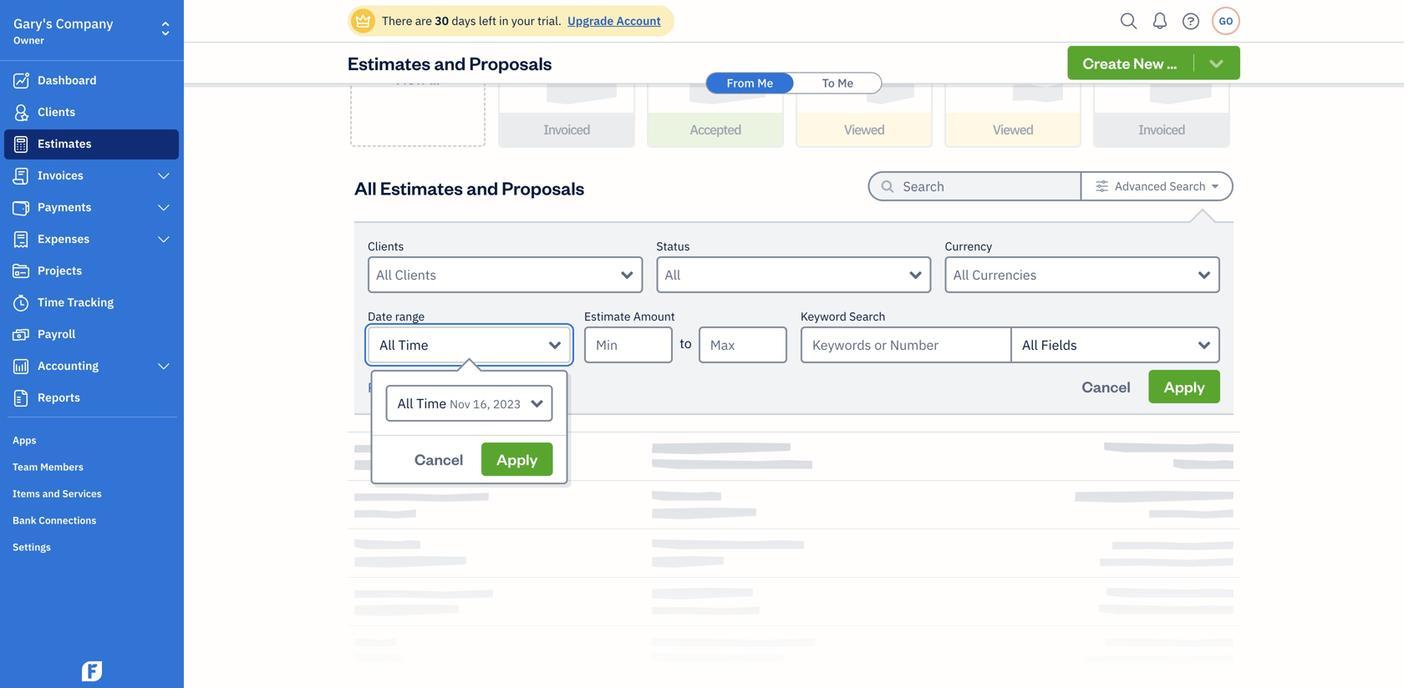 Task type: describe. For each thing, give the bounding box(es) containing it.
search for keyword search
[[850, 309, 886, 324]]

advanced search button
[[1082, 173, 1232, 200]]

reset
[[368, 379, 402, 397]]

estimates link
[[4, 130, 179, 160]]

to me
[[822, 75, 854, 91]]

from me link
[[707, 73, 794, 93]]

accounting link
[[4, 352, 179, 382]]

members
[[40, 461, 83, 474]]

time tracking
[[38, 295, 114, 310]]

crown image
[[354, 12, 372, 30]]

and for proposals
[[434, 51, 466, 75]]

expense image
[[11, 232, 31, 248]]

fields
[[1041, 337, 1078, 354]]

all fields
[[1023, 337, 1078, 354]]

amount
[[634, 309, 675, 324]]

reports link
[[4, 384, 179, 414]]

cancel button for the leftmost apply button
[[400, 443, 478, 477]]

new for the left create new … dropdown button
[[396, 68, 427, 88]]

2 invoiced from the left
[[1139, 121, 1185, 138]]

days
[[452, 13, 476, 28]]

trial.
[[538, 13, 562, 28]]

settings
[[13, 541, 51, 554]]

payment image
[[11, 200, 31, 217]]

upgrade account link
[[564, 13, 661, 28]]

create new … for rightmost create new … dropdown button
[[1083, 53, 1178, 73]]

all for all time
[[380, 337, 395, 354]]

keyword
[[801, 309, 847, 324]]

Estimate Amount Minimum text field
[[584, 327, 673, 364]]

there are 30 days left in your trial. upgrade account
[[382, 13, 661, 28]]

all estimates and proposals
[[354, 176, 585, 200]]

all for all fields
[[1023, 337, 1038, 354]]

apps link
[[4, 427, 179, 452]]

estimates for estimates
[[38, 136, 92, 151]]

2 vertical spatial estimates
[[380, 176, 463, 200]]

1 viewed from the left
[[844, 121, 885, 138]]

chevron large down image for payments
[[156, 201, 171, 215]]

dashboard
[[38, 72, 97, 88]]

all
[[405, 379, 420, 397]]

connections
[[39, 514, 96, 528]]

dashboard image
[[11, 73, 31, 89]]

nov
[[450, 397, 470, 412]]

projects
[[38, 263, 82, 278]]

client image
[[11, 105, 31, 121]]

range
[[395, 309, 425, 324]]

new for rightmost create new … dropdown button
[[1134, 53, 1164, 73]]

1 horizontal spatial create new … button
[[1068, 46, 1241, 80]]

report image
[[11, 390, 31, 407]]

accepted
[[690, 121, 741, 138]]

1 invoiced from the left
[[544, 121, 590, 138]]

Estimate Amount Maximum text field
[[699, 327, 788, 364]]

apply for the leftmost apply button
[[497, 450, 538, 469]]

from me
[[727, 75, 774, 91]]

advanced
[[1115, 179, 1167, 194]]

in
[[499, 13, 509, 28]]

reset all button
[[368, 378, 420, 398]]

go button
[[1212, 7, 1241, 35]]

settings link
[[4, 534, 179, 559]]

1 vertical spatial proposals
[[502, 176, 585, 200]]

from
[[727, 75, 755, 91]]

keyword search
[[801, 309, 886, 324]]

all time button
[[368, 327, 571, 364]]

gary's company owner
[[13, 15, 113, 47]]

apps
[[13, 434, 36, 447]]

clients inside main element
[[38, 104, 75, 120]]

All search field
[[665, 265, 910, 285]]

notifications image
[[1147, 4, 1174, 38]]

left
[[479, 13, 497, 28]]

company
[[56, 15, 113, 32]]

are
[[415, 13, 432, 28]]

cancel for the top apply button
[[1082, 377, 1131, 397]]

bank
[[13, 514, 36, 528]]

payroll
[[38, 326, 75, 342]]

reports
[[38, 390, 80, 405]]

time inside main element
[[38, 295, 65, 310]]

Date Range field
[[386, 385, 553, 422]]

projects link
[[4, 257, 179, 287]]

0 vertical spatial apply button
[[1149, 370, 1221, 404]]

… for the left create new … dropdown button
[[430, 68, 440, 88]]

estimate amount
[[584, 309, 675, 324]]

expenses
[[38, 231, 90, 247]]

clients link
[[4, 98, 179, 128]]

gary's
[[13, 15, 53, 32]]

go to help image
[[1178, 9, 1205, 34]]

1 vertical spatial clients
[[368, 239, 404, 254]]

invoices link
[[4, 161, 179, 191]]

all time nov 16, 2023
[[398, 395, 521, 413]]



Task type: vqa. For each thing, say whether or not it's contained in the screenshot.
1st 0.00 from the top
no



Task type: locate. For each thing, give the bounding box(es) containing it.
…
[[1167, 53, 1178, 73], [430, 68, 440, 88]]

dashboard link
[[4, 66, 179, 96]]

0 horizontal spatial new
[[396, 68, 427, 88]]

create new … down search image
[[1083, 53, 1178, 73]]

date range
[[368, 309, 425, 324]]

Keyword Search text field
[[801, 327, 1011, 364]]

… down notifications icon
[[1167, 53, 1178, 73]]

1 horizontal spatial apply button
[[1149, 370, 1221, 404]]

All Currencies search field
[[954, 265, 1199, 285]]

… inside 'create new …'
[[430, 68, 440, 88]]

clients down dashboard
[[38, 104, 75, 120]]

all
[[354, 176, 377, 200], [380, 337, 395, 354], [1023, 337, 1038, 354], [398, 395, 413, 413]]

bank connections link
[[4, 507, 179, 533]]

me for to me
[[838, 75, 854, 91]]

there
[[382, 13, 413, 28]]

new down notifications icon
[[1134, 53, 1164, 73]]

search right keyword
[[850, 309, 886, 324]]

0 vertical spatial apply
[[1164, 377, 1206, 397]]

clients up date
[[368, 239, 404, 254]]

0 horizontal spatial me
[[758, 75, 774, 91]]

me inside to me link
[[838, 75, 854, 91]]

payments
[[38, 199, 92, 215]]

0 vertical spatial chevron large down image
[[156, 170, 171, 183]]

apply button down all fields field
[[1149, 370, 1221, 404]]

time left nov
[[417, 395, 447, 413]]

1 horizontal spatial me
[[838, 75, 854, 91]]

0 vertical spatial time
[[38, 295, 65, 310]]

… down 30
[[430, 68, 440, 88]]

me inside from me link
[[758, 75, 774, 91]]

new
[[1134, 53, 1164, 73], [396, 68, 427, 88]]

and
[[434, 51, 466, 75], [467, 176, 498, 200], [42, 487, 60, 501]]

payroll link
[[4, 320, 179, 350]]

reset all
[[368, 379, 420, 397]]

1 vertical spatial cancel
[[415, 450, 463, 469]]

chevron large down image down payroll link
[[156, 360, 171, 374]]

upgrade
[[568, 13, 614, 28]]

cancel button for the top apply button
[[1067, 370, 1146, 404]]

0 vertical spatial estimates
[[348, 51, 431, 75]]

1 horizontal spatial create new …
[[1083, 53, 1178, 73]]

0 horizontal spatial cancel
[[415, 450, 463, 469]]

and for services
[[42, 487, 60, 501]]

chevron large down image up expenses link
[[156, 201, 171, 215]]

cancel button down nov
[[400, 443, 478, 477]]

0 horizontal spatial …
[[430, 68, 440, 88]]

team
[[13, 461, 38, 474]]

chevron large down image inside payments link
[[156, 201, 171, 215]]

chart image
[[11, 359, 31, 375]]

apply down 2023
[[497, 450, 538, 469]]

0 horizontal spatial create new … button
[[350, 0, 486, 147]]

2 chevron large down image from the top
[[156, 233, 171, 247]]

viewed down to me link
[[844, 121, 885, 138]]

team members
[[13, 461, 83, 474]]

1 vertical spatial chevron large down image
[[156, 233, 171, 247]]

chevron large down image
[[156, 201, 171, 215], [156, 233, 171, 247]]

search left caretdown icon
[[1170, 179, 1206, 194]]

chevron large down image
[[156, 170, 171, 183], [156, 360, 171, 374]]

1 vertical spatial search
[[850, 309, 886, 324]]

estimates for estimates and proposals
[[348, 51, 431, 75]]

items and services link
[[4, 481, 179, 506]]

date
[[368, 309, 392, 324]]

cancel down all fields field
[[1082, 377, 1131, 397]]

0 horizontal spatial create
[[394, 48, 442, 68]]

1 horizontal spatial …
[[1167, 53, 1178, 73]]

items
[[13, 487, 40, 501]]

proposals
[[469, 51, 552, 75], [502, 176, 585, 200]]

0 horizontal spatial and
[[42, 487, 60, 501]]

time right timer image on the left of page
[[38, 295, 65, 310]]

2023
[[493, 397, 521, 412]]

cancel button down all fields field
[[1067, 370, 1146, 404]]

create for rightmost create new … dropdown button
[[1083, 53, 1131, 73]]

search for advanced search
[[1170, 179, 1206, 194]]

Keyword Search field
[[1011, 327, 1221, 364]]

chevron large down image for accounting
[[156, 360, 171, 374]]

currency
[[945, 239, 993, 254]]

status
[[657, 239, 690, 254]]

30
[[435, 13, 449, 28]]

create new … down are
[[394, 48, 442, 88]]

0 horizontal spatial apply button
[[482, 443, 553, 477]]

create down search image
[[1083, 53, 1131, 73]]

expenses link
[[4, 225, 179, 255]]

1 horizontal spatial and
[[434, 51, 466, 75]]

estimate
[[584, 309, 631, 324]]

apply button down 2023
[[482, 443, 553, 477]]

apply for the top apply button
[[1164, 377, 1206, 397]]

cancel down nov
[[415, 450, 463, 469]]

items and services
[[13, 487, 102, 501]]

search
[[1170, 179, 1206, 194], [850, 309, 886, 324]]

bank connections
[[13, 514, 96, 528]]

project image
[[11, 263, 31, 280]]

your
[[512, 13, 535, 28]]

tracking
[[67, 295, 114, 310]]

1 horizontal spatial cancel button
[[1067, 370, 1146, 404]]

all for all estimates and proposals
[[354, 176, 377, 200]]

estimates inside estimates "link"
[[38, 136, 92, 151]]

timer image
[[11, 295, 31, 312]]

1 vertical spatial apply
[[497, 450, 538, 469]]

All Clients search field
[[376, 265, 621, 285]]

1 chevron large down image from the top
[[156, 170, 171, 183]]

search inside advanced search dropdown button
[[1170, 179, 1206, 194]]

invoices
[[38, 168, 84, 183]]

freshbooks image
[[79, 662, 105, 682]]

1 horizontal spatial create
[[1083, 53, 1131, 73]]

1 vertical spatial and
[[467, 176, 498, 200]]

1 horizontal spatial cancel
[[1082, 377, 1131, 397]]

me right to
[[838, 75, 854, 91]]

chevrondown image
[[1207, 54, 1227, 71]]

invoiced
[[544, 121, 590, 138], [1139, 121, 1185, 138]]

cancel for the leftmost apply button
[[415, 450, 463, 469]]

2 vertical spatial and
[[42, 487, 60, 501]]

0 horizontal spatial invoiced
[[544, 121, 590, 138]]

2 chevron large down image from the top
[[156, 360, 171, 374]]

0 vertical spatial proposals
[[469, 51, 552, 75]]

all inside all time dropdown button
[[380, 337, 395, 354]]

1 me from the left
[[758, 75, 774, 91]]

0 vertical spatial clients
[[38, 104, 75, 120]]

time tracking link
[[4, 288, 179, 319]]

all inside date range field
[[398, 395, 413, 413]]

1 vertical spatial estimates
[[38, 136, 92, 151]]

cancel button
[[1067, 370, 1146, 404], [400, 443, 478, 477]]

apply down all fields field
[[1164, 377, 1206, 397]]

0 vertical spatial cancel button
[[1067, 370, 1146, 404]]

apply button
[[1149, 370, 1221, 404], [482, 443, 553, 477]]

Search text field
[[903, 173, 1054, 200]]

0 horizontal spatial cancel button
[[400, 443, 478, 477]]

create for the left create new … dropdown button
[[394, 48, 442, 68]]

2 horizontal spatial and
[[467, 176, 498, 200]]

new down are
[[396, 68, 427, 88]]

chevron large down image for expenses
[[156, 233, 171, 247]]

0 horizontal spatial create new …
[[394, 48, 442, 88]]

time inside dropdown button
[[399, 337, 429, 354]]

clients
[[38, 104, 75, 120], [368, 239, 404, 254]]

2 me from the left
[[838, 75, 854, 91]]

estimates
[[348, 51, 431, 75], [38, 136, 92, 151], [380, 176, 463, 200]]

1 horizontal spatial viewed
[[993, 121, 1033, 138]]

1 horizontal spatial apply
[[1164, 377, 1206, 397]]

0 horizontal spatial viewed
[[844, 121, 885, 138]]

time for all time
[[399, 337, 429, 354]]

create new …
[[394, 48, 442, 88], [1083, 53, 1178, 73]]

1 horizontal spatial new
[[1134, 53, 1164, 73]]

1 vertical spatial chevron large down image
[[156, 360, 171, 374]]

to me link
[[795, 73, 882, 93]]

all inside all fields field
[[1023, 337, 1038, 354]]

time for all time nov 16, 2023
[[417, 395, 447, 413]]

payments link
[[4, 193, 179, 223]]

2 viewed from the left
[[993, 121, 1033, 138]]

chevron large down image up payments link
[[156, 170, 171, 183]]

advanced search
[[1115, 179, 1206, 194]]

1 horizontal spatial search
[[1170, 179, 1206, 194]]

viewed up search text field
[[993, 121, 1033, 138]]

me for from me
[[758, 75, 774, 91]]

1 vertical spatial apply button
[[482, 443, 553, 477]]

team members link
[[4, 454, 179, 479]]

viewed
[[844, 121, 885, 138], [993, 121, 1033, 138]]

account
[[617, 13, 661, 28]]

0 vertical spatial cancel
[[1082, 377, 1131, 397]]

owner
[[13, 33, 44, 47]]

0 horizontal spatial clients
[[38, 104, 75, 120]]

chevron large down image inside accounting link
[[156, 360, 171, 374]]

create down are
[[394, 48, 442, 68]]

and inside main element
[[42, 487, 60, 501]]

0 horizontal spatial search
[[850, 309, 886, 324]]

money image
[[11, 327, 31, 344]]

chevron large down image up 'projects' link
[[156, 233, 171, 247]]

2 vertical spatial time
[[417, 395, 447, 413]]

estimates and proposals
[[348, 51, 552, 75]]

16,
[[473, 397, 490, 412]]

main element
[[0, 0, 226, 689]]

estimate image
[[11, 136, 31, 153]]

apply
[[1164, 377, 1206, 397], [497, 450, 538, 469]]

create new … for the left create new … dropdown button
[[394, 48, 442, 88]]

caretdown image
[[1212, 180, 1219, 193]]

create
[[394, 48, 442, 68], [1083, 53, 1131, 73]]

… for rightmost create new … dropdown button
[[1167, 53, 1178, 73]]

time inside date range field
[[417, 395, 447, 413]]

me
[[758, 75, 774, 91], [838, 75, 854, 91]]

0 vertical spatial chevron large down image
[[156, 201, 171, 215]]

all time
[[380, 337, 429, 354]]

settings image
[[1096, 180, 1109, 193]]

invoice image
[[11, 168, 31, 185]]

chevron large down image for invoices
[[156, 170, 171, 183]]

time down the range
[[399, 337, 429, 354]]

0 vertical spatial search
[[1170, 179, 1206, 194]]

1 horizontal spatial clients
[[368, 239, 404, 254]]

1 horizontal spatial invoiced
[[1139, 121, 1185, 138]]

search image
[[1116, 9, 1143, 34]]

0 horizontal spatial apply
[[497, 450, 538, 469]]

me right from
[[758, 75, 774, 91]]

0 vertical spatial and
[[434, 51, 466, 75]]

time
[[38, 295, 65, 310], [399, 337, 429, 354], [417, 395, 447, 413]]

to
[[822, 75, 835, 91]]

services
[[62, 487, 102, 501]]

accounting
[[38, 358, 99, 374]]

to
[[680, 335, 692, 352]]

1 vertical spatial cancel button
[[400, 443, 478, 477]]

go
[[1219, 14, 1234, 28]]

1 chevron large down image from the top
[[156, 201, 171, 215]]

1 vertical spatial time
[[399, 337, 429, 354]]



